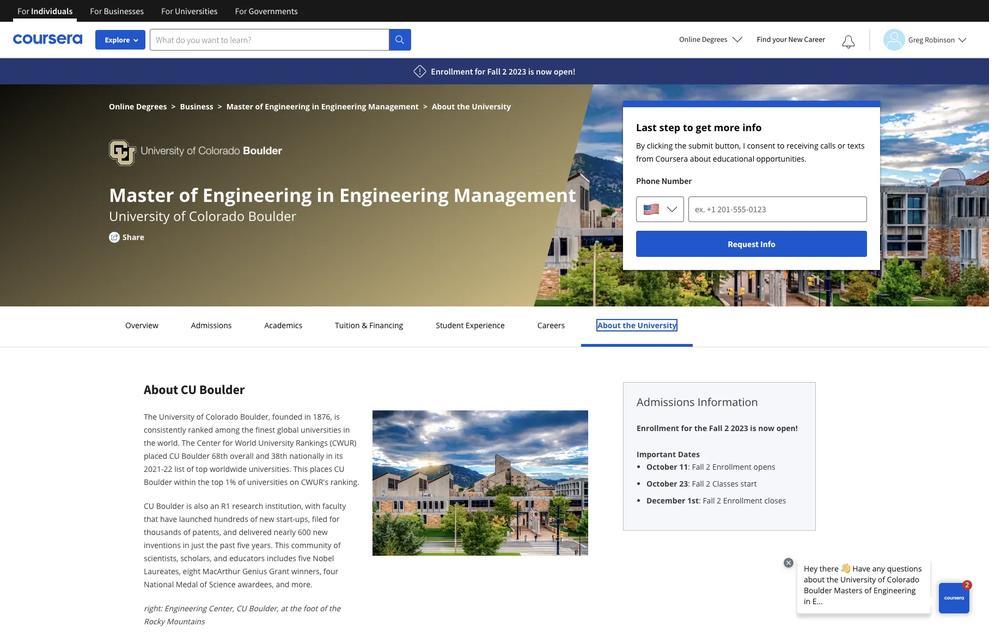 Task type: describe. For each thing, give the bounding box(es) containing it.
cu inside cu boulder is also an r1 research institution, with faculty that have launched hundreds of new start-ups, filed for thousands of patents, and delivered nearly 600 new inventions in just the past five years. this community of scientists, scholars, and educators includes five nobel laureates, eight macarthur genius grant winners, four national medal of science awardees, and more.
[[144, 501, 154, 511]]

for for individuals
[[17, 5, 29, 16]]

boulder inside cu boulder is also an r1 research institution, with faculty that have launched hundreds of new start-ups, filed for thousands of patents, and delivered nearly 600 new inventions in just the past five years. this community of scientists, scholars, and educators includes five nobel laureates, eight macarthur genius grant winners, four national medal of science awardees, and more.
[[156, 501, 184, 511]]

consistently
[[144, 425, 186, 435]]

2 for october 23 : fall 2 classes start
[[706, 479, 710, 489]]

national
[[144, 580, 174, 590]]

1 vertical spatial five
[[298, 553, 311, 564]]

foot
[[303, 604, 318, 614]]

online for online degrees
[[679, 34, 700, 44]]

just
[[191, 540, 204, 551]]

research
[[232, 501, 263, 511]]

october 23 : fall 2 classes start
[[647, 479, 757, 489]]

list item containing october 23
[[647, 478, 802, 490]]

december
[[647, 496, 685, 506]]

worldwide
[[210, 464, 247, 474]]

community
[[291, 540, 331, 551]]

coursera image
[[13, 31, 82, 48]]

phone number
[[636, 175, 692, 186]]

23
[[679, 479, 688, 489]]

1%
[[225, 477, 236, 487]]

1 > from the left
[[171, 101, 176, 112]]

list
[[174, 464, 185, 474]]

patents,
[[192, 527, 221, 538]]

ranked
[[188, 425, 213, 435]]

world.
[[157, 438, 180, 448]]

What do you want to learn? text field
[[150, 29, 389, 50]]

: for december 1st
[[699, 496, 701, 506]]

academics link
[[261, 320, 306, 331]]

r1
[[221, 501, 230, 511]]

boulder, for at
[[249, 604, 279, 614]]

nearly
[[274, 527, 296, 538]]

2021-
[[144, 464, 164, 474]]

admissions for admissions
[[191, 320, 232, 331]]

list containing october 11
[[641, 461, 802, 507]]

this inside the university of colorado boulder, founded in 1876, is consistently ranked among the finest global universities in the world. the center for world university rankings (cwur) placed cu boulder 68th overall and 38th nationally in its 2021-22 list of top worldwide universities. this places cu boulder within the top 1% of universities on cwur's ranking.
[[293, 464, 308, 474]]

that
[[144, 514, 158, 525]]

careers link
[[534, 320, 568, 331]]

receiving
[[787, 141, 818, 151]]

about the university
[[598, 320, 677, 331]]

past
[[220, 540, 235, 551]]

center,
[[209, 604, 234, 614]]

: for october 23
[[688, 479, 690, 489]]

0 horizontal spatial the
[[144, 412, 157, 422]]

educators
[[229, 553, 265, 564]]

1 horizontal spatial top
[[211, 477, 223, 487]]

enrollment for fall 2 2023 is now open!
[[431, 66, 576, 77]]

your
[[772, 34, 787, 44]]

clicking
[[647, 141, 673, 151]]

cwur's
[[301, 477, 329, 487]]

december 1st : fall 2 enrollment closes
[[647, 496, 786, 506]]

online degrees > business > master of engineering in engineering management > about the university
[[109, 101, 511, 112]]

rankings
[[296, 438, 328, 448]]

1 vertical spatial the
[[182, 438, 195, 448]]

cu up list
[[169, 451, 180, 461]]

2 for october 11 : fall 2 enrollment opens
[[706, 462, 710, 472]]

cu inside right: engineering center, cu boulder, at the foot of the rocky mountains
[[236, 604, 247, 614]]

the inside cu boulder is also an r1 research institution, with faculty that have launched hundreds of new start-ups, filed for thousands of patents, and delivered nearly 600 new inventions in just the past five years. this community of scientists, scholars, and educators includes five nobel laureates, eight macarthur genius grant winners, four national medal of science awardees, and more.
[[206, 540, 218, 551]]

2 for december 1st : fall 2 enrollment closes
[[717, 496, 721, 506]]

0 vertical spatial about
[[432, 101, 455, 112]]

the university of colorado boulder, founded in 1876, is consistently ranked among the finest global universities in the world. the center for world university rankings (cwur) placed cu boulder 68th overall and 38th nationally in its 2021-22 list of top worldwide universities. this places cu boulder within the top 1% of universities on cwur's ranking.
[[144, 412, 359, 487]]

🇺🇸 button
[[636, 196, 684, 222]]

i
[[743, 141, 745, 151]]

tuition & financing
[[335, 320, 403, 331]]

admissions information
[[637, 395, 758, 410]]

online for online degrees > business > master of engineering in engineering management > about the university
[[109, 101, 134, 112]]

october for october 23 : fall 2 classes start
[[647, 479, 677, 489]]

rocky
[[144, 617, 165, 627]]

0 horizontal spatial new
[[259, 514, 274, 525]]

0 vertical spatial now
[[536, 66, 552, 77]]

share
[[123, 232, 144, 242]]

global
[[277, 425, 299, 435]]

from
[[636, 154, 654, 164]]

info
[[742, 121, 762, 134]]

1 horizontal spatial universities
[[301, 425, 341, 435]]

important dates
[[637, 449, 700, 460]]

for inside cu boulder is also an r1 research institution, with faculty that have launched hundreds of new start-ups, filed for thousands of patents, and delivered nearly 600 new inventions in just the past five years. this community of scientists, scholars, and educators includes five nobel laureates, eight macarthur genius grant winners, four national medal of science awardees, and more.
[[329, 514, 340, 525]]

0 horizontal spatial five
[[237, 540, 250, 551]]

among
[[215, 425, 240, 435]]

inventions
[[144, 540, 181, 551]]

coursera
[[656, 154, 688, 164]]

faculty
[[322, 501, 346, 511]]

nationally
[[289, 451, 324, 461]]

universities
[[175, 5, 218, 16]]

about the university link
[[594, 320, 680, 331]]

0 vertical spatial open!
[[554, 66, 576, 77]]

university inside master of engineering in engineering management university of colorado boulder
[[109, 207, 170, 225]]

nobel
[[313, 553, 334, 564]]

for for governments
[[235, 5, 247, 16]]

science
[[209, 580, 236, 590]]

founded
[[272, 412, 302, 422]]

an
[[210, 501, 219, 511]]

tuition & financing link
[[332, 320, 406, 331]]

new
[[788, 34, 803, 44]]

have
[[160, 514, 177, 525]]

submit
[[688, 141, 713, 151]]

more
[[714, 121, 740, 134]]

fall for october 11 : fall 2 enrollment opens
[[692, 462, 704, 472]]

and down grant
[[276, 580, 289, 590]]

list item containing december 1st
[[647, 495, 802, 507]]

filed
[[312, 514, 327, 525]]

is inside cu boulder is also an r1 research institution, with faculty that have launched hundreds of new start-ups, filed for thousands of patents, and delivered nearly 600 new inventions in just the past five years. this community of scientists, scholars, and educators includes five nobel laureates, eight macarthur genius grant winners, four national medal of science awardees, and more.
[[186, 501, 192, 511]]

calls
[[820, 141, 836, 151]]

for businesses
[[90, 5, 144, 16]]

about cu boulder
[[144, 381, 245, 398]]

includes
[[267, 553, 296, 564]]

or
[[838, 141, 845, 151]]

about for about the university
[[598, 320, 621, 331]]

laureates,
[[144, 566, 181, 577]]

texts
[[847, 141, 865, 151]]

fall for december 1st : fall 2 enrollment closes
[[703, 496, 715, 506]]



Task type: locate. For each thing, give the bounding box(es) containing it.
career
[[804, 34, 825, 44]]

0 horizontal spatial >
[[171, 101, 176, 112]]

its
[[335, 451, 343, 461]]

master right business link
[[226, 101, 253, 112]]

38th
[[271, 451, 287, 461]]

robinson
[[925, 35, 955, 44]]

show notifications image
[[842, 35, 855, 48]]

the up 'consistently'
[[144, 412, 157, 422]]

2
[[502, 66, 507, 77], [725, 423, 729, 434], [706, 462, 710, 472], [706, 479, 710, 489], [717, 496, 721, 506]]

world
[[235, 438, 256, 448]]

in inside master of engineering in engineering management university of colorado boulder
[[317, 182, 334, 208]]

institution,
[[265, 501, 303, 511]]

0 horizontal spatial now
[[536, 66, 552, 77]]

financing
[[369, 320, 403, 331]]

degrees for online degrees > business > master of engineering in engineering management > about the university
[[136, 101, 167, 112]]

0 vertical spatial new
[[259, 514, 274, 525]]

years.
[[252, 540, 273, 551]]

for for businesses
[[90, 5, 102, 16]]

fall for october 23 : fall 2 classes start
[[692, 479, 704, 489]]

colorado inside master of engineering in engineering management university of colorado boulder
[[189, 207, 245, 225]]

to inside by clicking the submit button, i consent to receiving calls or texts from coursera about educational opportunities.
[[777, 141, 785, 151]]

1 horizontal spatial management
[[454, 182, 576, 208]]

for universities
[[161, 5, 218, 16]]

3 list item from the top
[[647, 495, 802, 507]]

master
[[226, 101, 253, 112], [109, 182, 174, 208]]

0 horizontal spatial universities
[[247, 477, 288, 487]]

1 horizontal spatial five
[[298, 553, 311, 564]]

scientists,
[[144, 553, 178, 564]]

0 vertical spatial :
[[688, 462, 690, 472]]

0 horizontal spatial top
[[196, 464, 208, 474]]

1 horizontal spatial >
[[218, 101, 222, 112]]

overview
[[125, 320, 158, 331]]

2 horizontal spatial >
[[423, 101, 428, 112]]

4 for from the left
[[235, 5, 247, 16]]

phone
[[636, 175, 660, 186]]

1 vertical spatial list item
[[647, 478, 802, 490]]

center
[[197, 438, 221, 448]]

october for october 11 : fall 2 enrollment opens
[[647, 462, 677, 472]]

1 vertical spatial management
[[454, 182, 576, 208]]

get
[[696, 121, 711, 134]]

&
[[362, 320, 367, 331]]

top up within
[[196, 464, 208, 474]]

ranking.
[[330, 477, 359, 487]]

list item containing october 11
[[647, 461, 802, 473]]

consent
[[747, 141, 775, 151]]

0 horizontal spatial 2023
[[509, 66, 526, 77]]

and up universities.
[[256, 451, 269, 461]]

for governments
[[235, 5, 298, 16]]

boulder, left the at
[[249, 604, 279, 614]]

0 horizontal spatial this
[[275, 540, 289, 551]]

fall for enrollment for the fall 2 2023 is now open!
[[709, 423, 723, 434]]

winners,
[[291, 566, 321, 577]]

Phone Number telephone field
[[688, 196, 867, 222]]

0 vertical spatial to
[[683, 121, 693, 134]]

2 for enrollment for the fall 2 2023 is now open!
[[725, 423, 729, 434]]

for for universities
[[161, 5, 173, 16]]

boulder inside master of engineering in engineering management university of colorado boulder
[[248, 207, 296, 225]]

and up macarthur
[[214, 553, 227, 564]]

0 horizontal spatial online
[[109, 101, 134, 112]]

new up delivered
[[259, 514, 274, 525]]

about for about cu boulder
[[144, 381, 178, 398]]

2 vertical spatial :
[[699, 496, 701, 506]]

1 horizontal spatial degrees
[[702, 34, 727, 44]]

1 vertical spatial now
[[758, 423, 775, 434]]

2 list item from the top
[[647, 478, 802, 490]]

1 horizontal spatial 2023
[[731, 423, 748, 434]]

: up 1st
[[688, 479, 690, 489]]

management inside master of engineering in engineering management university of colorado boulder
[[454, 182, 576, 208]]

the inside by clicking the submit button, i consent to receiving calls or texts from coursera about educational opportunities.
[[675, 141, 687, 151]]

the down ranked
[[182, 438, 195, 448]]

11
[[679, 462, 688, 472]]

in inside cu boulder is also an r1 research institution, with faculty that have launched hundreds of new start-ups, filed for thousands of patents, and delivered nearly 600 new inventions in just the past five years. this community of scientists, scholars, and educators includes five nobel laureates, eight macarthur genius grant winners, four national medal of science awardees, and more.
[[183, 540, 189, 551]]

october down important
[[647, 462, 677, 472]]

None search field
[[150, 29, 411, 50]]

cu boulder is also an r1 research institution, with faculty that have launched hundreds of new start-ups, filed for thousands of patents, and delivered nearly 600 new inventions in just the past five years. this community of scientists, scholars, and educators includes five nobel laureates, eight macarthur genius grant winners, four national medal of science awardees, and more.
[[144, 501, 346, 590]]

boulder, inside right: engineering center, cu boulder, at the foot of the rocky mountains
[[249, 604, 279, 614]]

list item up december 1st : fall 2 enrollment closes
[[647, 478, 802, 490]]

degrees for online degrees
[[702, 34, 727, 44]]

0 horizontal spatial about
[[144, 381, 178, 398]]

master of engineering in engineering management link
[[226, 101, 419, 112]]

1 vertical spatial :
[[688, 479, 690, 489]]

admissions
[[191, 320, 232, 331], [637, 395, 695, 410]]

thousands
[[144, 527, 181, 538]]

0 vertical spatial boulder,
[[240, 412, 270, 422]]

student experience link
[[433, 320, 508, 331]]

boulder, for founded
[[240, 412, 270, 422]]

1 vertical spatial top
[[211, 477, 223, 487]]

opportunities.
[[756, 154, 807, 164]]

for
[[475, 66, 485, 77], [681, 423, 692, 434], [223, 438, 233, 448], [329, 514, 340, 525]]

for left the universities
[[161, 5, 173, 16]]

info
[[760, 239, 776, 249]]

ups,
[[295, 514, 310, 525]]

for left governments
[[235, 5, 247, 16]]

explore button
[[95, 30, 145, 50]]

>
[[171, 101, 176, 112], [218, 101, 222, 112], [423, 101, 428, 112]]

list item up classes
[[647, 461, 802, 473]]

0 vertical spatial five
[[237, 540, 250, 551]]

information
[[698, 395, 758, 410]]

five up the educators
[[237, 540, 250, 551]]

and down hundreds
[[223, 527, 237, 538]]

0 vertical spatial this
[[293, 464, 308, 474]]

business link
[[180, 101, 213, 112]]

2 > from the left
[[218, 101, 222, 112]]

engineering
[[265, 101, 310, 112], [321, 101, 366, 112], [202, 182, 312, 208], [339, 182, 449, 208], [164, 604, 207, 614]]

1 vertical spatial admissions
[[637, 395, 695, 410]]

degrees left find
[[702, 34, 727, 44]]

68th
[[212, 451, 228, 461]]

individuals
[[31, 5, 73, 16]]

cu right center,
[[236, 604, 247, 614]]

top
[[196, 464, 208, 474], [211, 477, 223, 487]]

student experience
[[436, 320, 505, 331]]

1st
[[687, 496, 699, 506]]

boulder, up the finest
[[240, 412, 270, 422]]

is inside the university of colorado boulder, founded in 1876, is consistently ranked among the finest global universities in the world. the center for world university rankings (cwur) placed cu boulder 68th overall and 38th nationally in its 2021-22 list of top worldwide universities. this places cu boulder within the top 1% of universities on cwur's ranking.
[[334, 412, 340, 422]]

1 horizontal spatial about
[[432, 101, 455, 112]]

0 vertical spatial top
[[196, 464, 208, 474]]

online
[[679, 34, 700, 44], [109, 101, 134, 112]]

1 horizontal spatial online
[[679, 34, 700, 44]]

cu down its
[[334, 464, 345, 474]]

cu up that
[[144, 501, 154, 511]]

closes
[[764, 496, 786, 506]]

degrees left business link
[[136, 101, 167, 112]]

degrees
[[702, 34, 727, 44], [136, 101, 167, 112]]

0 vertical spatial the
[[144, 412, 157, 422]]

0 horizontal spatial open!
[[554, 66, 576, 77]]

1876,
[[313, 412, 332, 422]]

1 horizontal spatial to
[[777, 141, 785, 151]]

0 vertical spatial management
[[368, 101, 419, 112]]

1 vertical spatial universities
[[247, 477, 288, 487]]

of inside right: engineering center, cu boulder, at the foot of the rocky mountains
[[320, 604, 327, 614]]

3 > from the left
[[423, 101, 428, 112]]

1 horizontal spatial open!
[[777, 423, 798, 434]]

universities.
[[249, 464, 291, 474]]

1 vertical spatial open!
[[777, 423, 798, 434]]

admissions for admissions information
[[637, 395, 695, 410]]

start
[[741, 479, 757, 489]]

3 for from the left
[[161, 5, 173, 16]]

share button
[[109, 231, 161, 243]]

1 vertical spatial new
[[313, 527, 328, 538]]

grant
[[269, 566, 289, 577]]

step
[[659, 121, 680, 134]]

600
[[298, 527, 311, 538]]

1 vertical spatial master
[[109, 182, 174, 208]]

for left businesses
[[90, 5, 102, 16]]

0 vertical spatial degrees
[[702, 34, 727, 44]]

dates
[[678, 449, 700, 460]]

0 vertical spatial list item
[[647, 461, 802, 473]]

1 horizontal spatial master
[[226, 101, 253, 112]]

1 horizontal spatial new
[[313, 527, 328, 538]]

this inside cu boulder is also an r1 research institution, with faculty that have launched hundreds of new start-ups, filed for thousands of patents, and delivered nearly 600 new inventions in just the past five years. this community of scientists, scholars, and educators includes five nobel laureates, eight macarthur genius grant winners, four national medal of science awardees, and more.
[[275, 540, 289, 551]]

this up includes
[[275, 540, 289, 551]]

list item down classes
[[647, 495, 802, 507]]

0 vertical spatial october
[[647, 462, 677, 472]]

2 vertical spatial about
[[144, 381, 178, 398]]

five up winners,
[[298, 553, 311, 564]]

by clicking the submit button, i consent to receiving calls or texts from coursera about educational opportunities.
[[636, 141, 865, 164]]

admissions link
[[188, 320, 235, 331]]

list
[[641, 461, 802, 507]]

0 horizontal spatial master
[[109, 182, 174, 208]]

boulder, inside the university of colorado boulder, founded in 1876, is consistently ranked among the finest global universities in the world. the center for world university rankings (cwur) placed cu boulder 68th overall and 38th nationally in its 2021-22 list of top worldwide universities. this places cu boulder within the top 1% of universities on cwur's ranking.
[[240, 412, 270, 422]]

0 vertical spatial online
[[679, 34, 700, 44]]

2023
[[509, 66, 526, 77], [731, 423, 748, 434]]

0 vertical spatial 2023
[[509, 66, 526, 77]]

colorado inside the university of colorado boulder, founded in 1876, is consistently ranked among the finest global universities in the world. the center for world university rankings (cwur) placed cu boulder 68th overall and 38th nationally in its 2021-22 list of top worldwide universities. this places cu boulder within the top 1% of universities on cwur's ranking.
[[206, 412, 238, 422]]

last
[[636, 121, 657, 134]]

1 vertical spatial colorado
[[206, 412, 238, 422]]

careers
[[538, 320, 565, 331]]

1 vertical spatial to
[[777, 141, 785, 151]]

business
[[180, 101, 213, 112]]

2 october from the top
[[647, 479, 677, 489]]

to up opportunities.
[[777, 141, 785, 151]]

about
[[690, 154, 711, 164]]

master up share button
[[109, 182, 174, 208]]

1 vertical spatial degrees
[[136, 101, 167, 112]]

online degrees link
[[109, 101, 167, 112]]

1 vertical spatial october
[[647, 479, 677, 489]]

2 for from the left
[[90, 5, 102, 16]]

delivered
[[239, 527, 272, 538]]

0 horizontal spatial management
[[368, 101, 419, 112]]

university
[[472, 101, 511, 112], [109, 207, 170, 225], [638, 320, 677, 331], [159, 412, 194, 422], [258, 438, 294, 448]]

online inside popup button
[[679, 34, 700, 44]]

classes
[[712, 479, 739, 489]]

overview link
[[122, 320, 162, 331]]

1 horizontal spatial this
[[293, 464, 308, 474]]

colorado
[[189, 207, 245, 225], [206, 412, 238, 422]]

new
[[259, 514, 274, 525], [313, 527, 328, 538]]

governments
[[249, 5, 298, 16]]

degrees inside popup button
[[702, 34, 727, 44]]

engineering inside right: engineering center, cu boulder, at the foot of the rocky mountains
[[164, 604, 207, 614]]

1 list item from the top
[[647, 461, 802, 473]]

for left individuals
[[17, 5, 29, 16]]

0 horizontal spatial degrees
[[136, 101, 167, 112]]

and inside the university of colorado boulder, founded in 1876, is consistently ranked among the finest global universities in the world. the center for world university rankings (cwur) placed cu boulder 68th overall and 38th nationally in its 2021-22 list of top worldwide universities. this places cu boulder within the top 1% of universities on cwur's ranking.
[[256, 451, 269, 461]]

top left '1%'
[[211, 477, 223, 487]]

2 horizontal spatial about
[[598, 320, 621, 331]]

1 for from the left
[[17, 5, 29, 16]]

within
[[174, 477, 196, 487]]

to left get
[[683, 121, 693, 134]]

banner navigation
[[9, 0, 306, 22]]

1 vertical spatial online
[[109, 101, 134, 112]]

0 horizontal spatial to
[[683, 121, 693, 134]]

october 11 : fall 2 enrollment opens
[[647, 462, 776, 472]]

0 vertical spatial admissions
[[191, 320, 232, 331]]

0 vertical spatial master
[[226, 101, 253, 112]]

1 vertical spatial this
[[275, 540, 289, 551]]

0 vertical spatial colorado
[[189, 207, 245, 225]]

: for october 11
[[688, 462, 690, 472]]

the
[[144, 412, 157, 422], [182, 438, 195, 448]]

1 vertical spatial 2023
[[731, 423, 748, 434]]

master inside master of engineering in engineering management university of colorado boulder
[[109, 182, 174, 208]]

: down october 23 : fall 2 classes start
[[699, 496, 701, 506]]

0 horizontal spatial admissions
[[191, 320, 232, 331]]

: down the dates
[[688, 462, 690, 472]]

more.
[[291, 580, 313, 590]]

1 horizontal spatial now
[[758, 423, 775, 434]]

find your new career link
[[751, 33, 831, 46]]

enrollment for the fall 2 2023 is now open!
[[637, 423, 798, 434]]

find your new career
[[757, 34, 825, 44]]

university of colorado boulder image
[[109, 140, 282, 166]]

boulder
[[248, 207, 296, 225], [199, 381, 245, 398], [182, 451, 210, 461], [144, 477, 172, 487], [156, 501, 184, 511]]

right:
[[144, 604, 162, 614]]

list item
[[647, 461, 802, 473], [647, 478, 802, 490], [647, 495, 802, 507]]

1 october from the top
[[647, 462, 677, 472]]

universities down universities.
[[247, 477, 288, 487]]

cu up ranked
[[181, 381, 197, 398]]

genius
[[242, 566, 267, 577]]

number
[[662, 175, 692, 186]]

educational
[[713, 154, 754, 164]]

for inside the university of colorado boulder, founded in 1876, is consistently ranked among the finest global universities in the world. the center for world university rankings (cwur) placed cu boulder 68th overall and 38th nationally in its 2021-22 list of top worldwide universities. this places cu boulder within the top 1% of universities on cwur's ranking.
[[223, 438, 233, 448]]

scholars,
[[180, 553, 212, 564]]

october up december
[[647, 479, 677, 489]]

1 horizontal spatial admissions
[[637, 395, 695, 410]]

by
[[636, 141, 645, 151]]

right: engineering center, cu boulder, at the foot of the rocky mountains
[[144, 604, 340, 627]]

universities down 1876, on the left of page
[[301, 425, 341, 435]]

academics
[[264, 320, 302, 331]]

1 vertical spatial about
[[598, 320, 621, 331]]

1 horizontal spatial the
[[182, 438, 195, 448]]

new down filed
[[313, 527, 328, 538]]

explore
[[105, 35, 130, 45]]

0 vertical spatial universities
[[301, 425, 341, 435]]

this up on
[[293, 464, 308, 474]]

1 vertical spatial boulder,
[[249, 604, 279, 614]]

2 vertical spatial list item
[[647, 495, 802, 507]]



Task type: vqa. For each thing, say whether or not it's contained in the screenshot.


